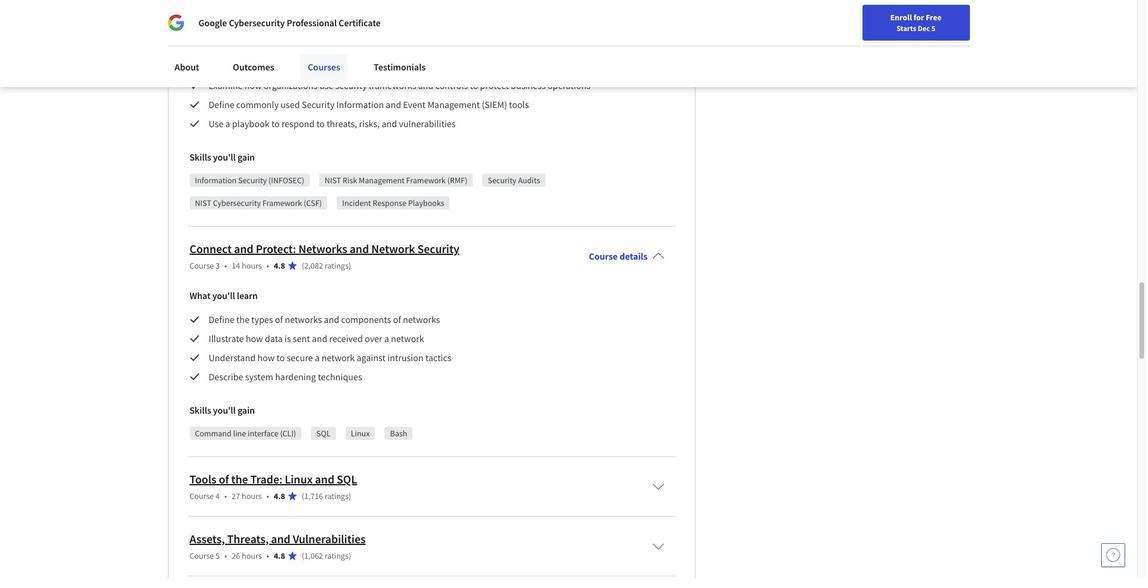 Task type: vqa. For each thing, say whether or not it's contained in the screenshot.
over
yes



Task type: locate. For each thing, give the bounding box(es) containing it.
0 horizontal spatial networks
[[285, 314, 322, 326]]

skills you'll gain for use
[[190, 151, 255, 163]]

0 vertical spatial threats,
[[290, 60, 320, 72]]

you'll up "command"
[[213, 404, 236, 416]]

shopping cart: 1 item image
[[858, 9, 881, 28]]

management up response
[[359, 175, 405, 186]]

identify
[[209, 60, 239, 72]]

course
[[589, 250, 618, 262], [190, 261, 214, 271], [190, 491, 214, 502], [190, 551, 214, 562]]

1 ) from the top
[[349, 261, 351, 271]]

1 define from the top
[[209, 99, 234, 111]]

help center image
[[1107, 548, 1121, 563]]

2 ) from the top
[[349, 491, 351, 502]]

risks, up use
[[322, 60, 343, 72]]

course left 3
[[190, 261, 214, 271]]

gain up command line interface (cli)
[[238, 404, 255, 416]]

1 vertical spatial information
[[195, 175, 237, 186]]

2 4.8 from the top
[[274, 491, 285, 502]]

cybersecurity for google
[[229, 17, 285, 29]]

skills you'll gain up "command"
[[190, 404, 255, 416]]

0 vertical spatial skills
[[190, 151, 211, 163]]

0 vertical spatial what
[[190, 37, 211, 49]]

network
[[391, 333, 424, 345], [322, 352, 355, 364]]

0 horizontal spatial nist
[[195, 198, 211, 209]]

what down "google" on the top of the page
[[190, 37, 211, 49]]

use a playbook to respond to threats, risks, and vulnerabilities
[[209, 118, 456, 130]]

hours right 26
[[242, 551, 262, 562]]

1 vertical spatial business
[[511, 80, 546, 92]]

1 vertical spatial 4.8
[[274, 491, 285, 502]]

2 what from the top
[[190, 290, 211, 302]]

2 vertical spatial hours
[[242, 551, 262, 562]]

to
[[421, 60, 429, 72], [470, 80, 478, 92], [272, 118, 280, 130], [317, 118, 325, 130], [277, 352, 285, 364]]

1 vertical spatial vulnerabilities
[[399, 118, 456, 130]]

security
[[302, 99, 335, 111], [238, 175, 267, 186], [488, 175, 517, 186], [418, 241, 460, 256]]

1 vertical spatial what you'll learn
[[190, 290, 258, 302]]

business up controls
[[431, 60, 466, 72]]

understand how to secure a network against intrusion tactics
[[209, 352, 452, 364]]

) right 1,716 in the left of the page
[[349, 491, 351, 502]]

2 horizontal spatial of
[[393, 314, 401, 326]]

1 vertical spatial skills
[[190, 404, 211, 416]]

linux
[[351, 428, 370, 439], [285, 472, 313, 487]]

1 skills from the top
[[190, 151, 211, 163]]

5 right the dec
[[932, 23, 936, 33]]

3 ( from the top
[[302, 551, 304, 562]]

1 learn from the top
[[237, 37, 258, 49]]

1 vertical spatial nist
[[195, 198, 211, 209]]

1 4.8 from the top
[[274, 261, 285, 271]]

2 hours from the top
[[242, 491, 262, 502]]

( 2,082 ratings )
[[302, 261, 351, 271]]

what you'll learn down course 3 • 14 hours •
[[190, 290, 258, 302]]

1 vertical spatial cybersecurity
[[213, 198, 261, 209]]

vulnerabilities up frameworks
[[362, 60, 419, 72]]

1 horizontal spatial business
[[511, 80, 546, 92]]

0 horizontal spatial business
[[431, 60, 466, 72]]

hours
[[242, 261, 262, 271], [242, 491, 262, 502], [242, 551, 262, 562]]

framework down (infosec)
[[263, 198, 302, 209]]

1 ratings from the top
[[325, 261, 349, 271]]

response
[[373, 198, 407, 209]]

1 vertical spatial management
[[359, 175, 405, 186]]

( down assets, threats, and vulnerabilities link
[[302, 551, 304, 562]]

to right respond
[[317, 118, 325, 130]]

0 vertical spatial sql
[[317, 428, 331, 439]]

1 horizontal spatial a
[[315, 352, 320, 364]]

2 ratings from the top
[[325, 491, 349, 502]]

0 horizontal spatial information
[[195, 175, 237, 186]]

2 skills you'll gain from the top
[[190, 404, 255, 416]]

google cybersecurity professional certificate
[[199, 17, 381, 29]]

security right the network
[[418, 241, 460, 256]]

1 vertical spatial threats,
[[327, 118, 357, 130]]

0 horizontal spatial risks,
[[322, 60, 343, 72]]

a right over
[[385, 333, 389, 345]]

1,062
[[304, 551, 323, 562]]

testimonials link
[[367, 54, 433, 80]]

1 vertical spatial learn
[[237, 290, 258, 302]]

cybersecurity down information security (infosec)
[[213, 198, 261, 209]]

threats,
[[290, 60, 320, 72], [327, 118, 357, 130]]

the right 'identify'
[[241, 60, 254, 72]]

4
[[216, 491, 220, 502]]

risks,
[[322, 60, 343, 72], [359, 118, 380, 130]]

) down connect and protect: networks and network security
[[349, 261, 351, 271]]

1 hours from the top
[[242, 261, 262, 271]]

0 vertical spatial define
[[209, 99, 234, 111]]

course left "4"
[[190, 491, 214, 502]]

(rmf)
[[448, 175, 468, 186]]

0 vertical spatial hours
[[242, 261, 262, 271]]

data
[[265, 333, 283, 345]]

( for networks
[[302, 261, 304, 271]]

network up the intrusion
[[391, 333, 424, 345]]

ratings
[[325, 261, 349, 271], [325, 491, 349, 502], [325, 551, 349, 562]]

0 horizontal spatial a
[[226, 118, 230, 130]]

hours for the
[[242, 491, 262, 502]]

1 horizontal spatial network
[[391, 333, 424, 345]]

1 horizontal spatial operations
[[548, 80, 591, 92]]

ratings right 1,716 in the left of the page
[[325, 491, 349, 502]]

hardening
[[275, 371, 316, 383]]

cybersecurity
[[229, 17, 285, 29], [213, 198, 261, 209]]

threats, up organizations
[[290, 60, 320, 72]]

networks up sent
[[285, 314, 322, 326]]

hours right 14
[[242, 261, 262, 271]]

learn up outcomes
[[237, 37, 258, 49]]

1 vertical spatial gain
[[238, 404, 255, 416]]

2 gain from the top
[[238, 404, 255, 416]]

1 horizontal spatial networks
[[403, 314, 440, 326]]

( down "networks"
[[302, 261, 304, 271]]

network
[[372, 241, 415, 256]]

0 horizontal spatial of
[[219, 472, 229, 487]]

the left types
[[236, 314, 250, 326]]

event
[[403, 99, 426, 111]]

business up 'tools'
[[511, 80, 546, 92]]

a right 'secure'
[[315, 352, 320, 364]]

0 vertical spatial learn
[[237, 37, 258, 49]]

trade:
[[251, 472, 283, 487]]

define up illustrate
[[209, 314, 234, 326]]

1 horizontal spatial linux
[[351, 428, 370, 439]]

gain up information security (infosec)
[[238, 151, 255, 163]]

1 vertical spatial )
[[349, 491, 351, 502]]

• down assets, threats, and vulnerabilities link
[[267, 551, 269, 562]]

) down vulnerabilities
[[349, 551, 351, 562]]

2 vertical spatial )
[[349, 551, 351, 562]]

risks, down define commonly used security information and event management (siem) tools
[[359, 118, 380, 130]]

1 vertical spatial framework
[[263, 198, 302, 209]]

free
[[926, 12, 942, 23]]

gain
[[238, 151, 255, 163], [238, 404, 255, 416]]

line
[[233, 428, 246, 439]]

0 vertical spatial gain
[[238, 151, 255, 163]]

a
[[226, 118, 230, 130], [385, 333, 389, 345], [315, 352, 320, 364]]

None search field
[[170, 7, 457, 31]]

2 vertical spatial 4.8
[[274, 551, 285, 562]]

) for and
[[349, 491, 351, 502]]

playbooks
[[408, 198, 445, 209]]

what you'll learn for identify
[[190, 37, 258, 49]]

hours right 27
[[242, 491, 262, 502]]

course left the details
[[589, 250, 618, 262]]

cybersecurity right "google" on the top of the page
[[229, 17, 285, 29]]

linux up 1,716 in the left of the page
[[285, 472, 313, 487]]

0 vertical spatial cybersecurity
[[229, 17, 285, 29]]

what for identify the primary threats, risks, and vulnerabilities to business operations
[[190, 37, 211, 49]]

course details button
[[580, 234, 674, 279]]

skills
[[190, 151, 211, 163], [190, 404, 211, 416]]

1 vertical spatial (
[[302, 491, 304, 502]]

course inside dropdown button
[[589, 250, 618, 262]]

course details
[[589, 250, 648, 262]]

sql up "( 1,716 ratings )"
[[337, 472, 357, 487]]

1 ( from the top
[[302, 261, 304, 271]]

2 vertical spatial ratings
[[325, 551, 349, 562]]

assets, threats, and vulnerabilities
[[190, 532, 366, 547]]

business
[[431, 60, 466, 72], [511, 80, 546, 92]]

the for define
[[236, 314, 250, 326]]

protect:
[[256, 241, 296, 256]]

define down examine
[[209, 99, 234, 111]]

networks up the intrusion
[[403, 314, 440, 326]]

3 hours from the top
[[242, 551, 262, 562]]

course down assets, at bottom
[[190, 551, 214, 562]]

the
[[241, 60, 254, 72], [236, 314, 250, 326], [231, 472, 248, 487]]

how up the system
[[258, 352, 275, 364]]

outcomes link
[[226, 54, 282, 80]]

0 horizontal spatial operations
[[468, 60, 511, 72]]

skills up "command"
[[190, 404, 211, 416]]

tactics
[[426, 352, 452, 364]]

protect
[[480, 80, 509, 92]]

sent
[[293, 333, 310, 345]]

sql right (cli)
[[317, 428, 331, 439]]

system
[[245, 371, 273, 383]]

0 horizontal spatial sql
[[317, 428, 331, 439]]

1 vertical spatial hours
[[242, 491, 262, 502]]

)
[[349, 261, 351, 271], [349, 491, 351, 502], [349, 551, 351, 562]]

and up 14
[[234, 241, 254, 256]]

0 vertical spatial risks,
[[322, 60, 343, 72]]

2 learn from the top
[[237, 290, 258, 302]]

command
[[195, 428, 232, 439]]

framework
[[406, 175, 446, 186], [263, 198, 302, 209]]

( down tools of the trade: linux and sql
[[302, 491, 304, 502]]

( for vulnerabilities
[[302, 551, 304, 562]]

and down define commonly used security information and event management (siem) tools
[[382, 118, 397, 130]]

information
[[337, 99, 384, 111], [195, 175, 237, 186]]

1 vertical spatial linux
[[285, 472, 313, 487]]

how down outcomes
[[245, 80, 262, 92]]

1 vertical spatial a
[[385, 333, 389, 345]]

of up course 4 • 27 hours • at the bottom left
[[219, 472, 229, 487]]

0 vertical spatial )
[[349, 261, 351, 271]]

course for connect and protect: networks and network security
[[190, 261, 214, 271]]

0 vertical spatial vulnerabilities
[[362, 60, 419, 72]]

hours for and
[[242, 551, 262, 562]]

over
[[365, 333, 383, 345]]

of right types
[[275, 314, 283, 326]]

course 4 • 27 hours •
[[190, 491, 269, 502]]

1 vertical spatial 5
[[216, 551, 220, 562]]

linux left bash
[[351, 428, 370, 439]]

framework up the playbooks
[[406, 175, 446, 186]]

1 vertical spatial sql
[[337, 472, 357, 487]]

learn up types
[[237, 290, 258, 302]]

0 vertical spatial ratings
[[325, 261, 349, 271]]

define for define the types of networks and components of networks
[[209, 314, 234, 326]]

(cli)
[[280, 428, 296, 439]]

nist
[[325, 175, 341, 186], [195, 198, 211, 209]]

information up nist cybersecurity framework (csf)
[[195, 175, 237, 186]]

14
[[232, 261, 240, 271]]

a right use
[[226, 118, 230, 130]]

1 what you'll learn from the top
[[190, 37, 258, 49]]

connect
[[190, 241, 232, 256]]

2 ( from the top
[[302, 491, 304, 502]]

course for assets, threats, and vulnerabilities
[[190, 551, 214, 562]]

0 horizontal spatial 5
[[216, 551, 220, 562]]

operations
[[468, 60, 511, 72], [548, 80, 591, 92]]

1 horizontal spatial risks,
[[359, 118, 380, 130]]

1 horizontal spatial 5
[[932, 23, 936, 33]]

and up event
[[418, 80, 434, 92]]

0 vertical spatial a
[[226, 118, 230, 130]]

0 vertical spatial management
[[428, 99, 480, 111]]

english button
[[887, 0, 959, 39]]

management down controls
[[428, 99, 480, 111]]

2 vertical spatial a
[[315, 352, 320, 364]]

1 vertical spatial the
[[236, 314, 250, 326]]

network up techniques
[[322, 352, 355, 364]]

cybersecurity for nist
[[213, 198, 261, 209]]

organizations
[[264, 80, 318, 92]]

3 ) from the top
[[349, 551, 351, 562]]

vulnerabilities down event
[[399, 118, 456, 130]]

certificate
[[339, 17, 381, 29]]

5 left 26
[[216, 551, 220, 562]]

information down security
[[337, 99, 384, 111]]

0 vertical spatial what you'll learn
[[190, 37, 258, 49]]

1 vertical spatial what
[[190, 290, 211, 302]]

1 vertical spatial define
[[209, 314, 234, 326]]

the up 27
[[231, 472, 248, 487]]

to left protect
[[470, 80, 478, 92]]

1 horizontal spatial framework
[[406, 175, 446, 186]]

5
[[932, 23, 936, 33], [216, 551, 220, 562]]

techniques
[[318, 371, 362, 383]]

1 horizontal spatial nist
[[325, 175, 341, 186]]

what down course 3 • 14 hours •
[[190, 290, 211, 302]]

security down use
[[302, 99, 335, 111]]

examine how organizations use security frameworks and controls to protect business operations
[[209, 80, 591, 92]]

0 vertical spatial 4.8
[[274, 261, 285, 271]]

for
[[914, 12, 925, 23]]

0 vertical spatial skills you'll gain
[[190, 151, 255, 163]]

skills you'll gain down use
[[190, 151, 255, 163]]

27
[[232, 491, 240, 502]]

0 vertical spatial the
[[241, 60, 254, 72]]

0 vertical spatial linux
[[351, 428, 370, 439]]

1 what from the top
[[190, 37, 211, 49]]

1 vertical spatial skills you'll gain
[[190, 404, 255, 416]]

1 gain from the top
[[238, 151, 255, 163]]

2 define from the top
[[209, 314, 234, 326]]

3 4.8 from the top
[[274, 551, 285, 562]]

ratings down connect and protect: networks and network security
[[325, 261, 349, 271]]

and up "( 1,716 ratings )"
[[315, 472, 335, 487]]

threats, down define commonly used security information and event management (siem) tools
[[327, 118, 357, 130]]

( 1,062 ratings )
[[302, 551, 351, 562]]

skills for use a playbook to respond to threats, risks, and vulnerabilities
[[190, 151, 211, 163]]

2 skills from the top
[[190, 404, 211, 416]]

of right components
[[393, 314, 401, 326]]

nist up connect at the top left of the page
[[195, 198, 211, 209]]

controls
[[436, 80, 468, 92]]

1 vertical spatial ratings
[[325, 491, 349, 502]]

0 vertical spatial information
[[337, 99, 384, 111]]

0 horizontal spatial framework
[[263, 198, 302, 209]]

you'll down course 3 • 14 hours •
[[212, 290, 235, 302]]

management
[[428, 99, 480, 111], [359, 175, 405, 186]]

nist left risk
[[325, 175, 341, 186]]

•
[[225, 261, 227, 271], [267, 261, 269, 271], [225, 491, 227, 502], [267, 491, 269, 502], [225, 551, 227, 562], [267, 551, 269, 562]]

1 skills you'll gain from the top
[[190, 151, 255, 163]]

you'll
[[212, 37, 235, 49], [213, 151, 236, 163], [212, 290, 235, 302], [213, 404, 236, 416]]

5 inside enroll for free starts dec 5
[[932, 23, 936, 33]]

4.8 down protect: at the left of the page
[[274, 261, 285, 271]]

0 vertical spatial nist
[[325, 175, 341, 186]]

to up examine how organizations use security frameworks and controls to protect business operations
[[421, 60, 429, 72]]

• down trade:
[[267, 491, 269, 502]]

4.8 for networks
[[274, 261, 285, 271]]

0 horizontal spatial network
[[322, 352, 355, 364]]

0 vertical spatial how
[[245, 80, 262, 92]]

gain for system
[[238, 404, 255, 416]]

1 vertical spatial how
[[246, 333, 263, 345]]

what you'll learn down "google" on the top of the page
[[190, 37, 258, 49]]

2 what you'll learn from the top
[[190, 290, 258, 302]]

0 vertical spatial 5
[[932, 23, 936, 33]]

skills down use
[[190, 151, 211, 163]]

skills you'll gain for describe
[[190, 404, 255, 416]]

0 vertical spatial (
[[302, 261, 304, 271]]

4.8 down assets, threats, and vulnerabilities
[[274, 551, 285, 562]]

tools
[[190, 472, 217, 487]]

4.8 down the tools of the trade: linux and sql link
[[274, 491, 285, 502]]

connect and protect: networks and network security
[[190, 241, 460, 256]]

ratings down vulnerabilities
[[325, 551, 349, 562]]

3
[[216, 261, 220, 271]]

google image
[[168, 14, 184, 31]]

2 vertical spatial (
[[302, 551, 304, 562]]

course 3 • 14 hours •
[[190, 261, 269, 271]]



Task type: describe. For each thing, give the bounding box(es) containing it.
1 networks from the left
[[285, 314, 322, 326]]

and right sent
[[312, 333, 327, 345]]

2 horizontal spatial a
[[385, 333, 389, 345]]

0 horizontal spatial linux
[[285, 472, 313, 487]]

starts
[[897, 23, 917, 33]]

playbook
[[232, 118, 270, 130]]

information security (infosec)
[[195, 175, 305, 186]]

bash
[[390, 428, 407, 439]]

audits
[[518, 175, 540, 186]]

against
[[357, 352, 386, 364]]

tools
[[509, 99, 529, 111]]

about
[[175, 61, 199, 73]]

about link
[[168, 54, 207, 80]]

( 1,716 ratings )
[[302, 491, 351, 502]]

courses
[[308, 61, 340, 73]]

details
[[620, 250, 648, 262]]

networks
[[299, 241, 347, 256]]

2 networks from the left
[[403, 314, 440, 326]]

0 vertical spatial network
[[391, 333, 424, 345]]

and down frameworks
[[386, 99, 401, 111]]

incident response playbooks
[[342, 198, 445, 209]]

vulnerabilities
[[293, 532, 366, 547]]

1 vertical spatial network
[[322, 352, 355, 364]]

0 vertical spatial framework
[[406, 175, 446, 186]]

respond
[[282, 118, 315, 130]]

components
[[341, 314, 391, 326]]

threats,
[[227, 532, 269, 547]]

illustrate how data is sent and received over a network
[[209, 333, 424, 345]]

enroll for free starts dec 5
[[891, 12, 942, 33]]

nist cybersecurity framework (csf)
[[195, 198, 322, 209]]

to left respond
[[272, 118, 280, 130]]

1 horizontal spatial of
[[275, 314, 283, 326]]

commonly
[[236, 99, 279, 111]]

testimonials
[[374, 61, 426, 73]]

how for primary
[[245, 80, 262, 92]]

1,716
[[304, 491, 323, 502]]

) for network
[[349, 261, 351, 271]]

assets,
[[190, 532, 225, 547]]

understand
[[209, 352, 256, 364]]

0 vertical spatial business
[[431, 60, 466, 72]]

• down protect: at the left of the page
[[267, 261, 269, 271]]

course for tools of the trade: linux and sql
[[190, 491, 214, 502]]

2 vertical spatial the
[[231, 472, 248, 487]]

skills for describe system hardening techniques
[[190, 404, 211, 416]]

ratings for linux
[[325, 491, 349, 502]]

use
[[320, 80, 334, 92]]

hours for protect:
[[242, 261, 262, 271]]

nist risk management framework (rmf)
[[325, 175, 468, 186]]

• left 26
[[225, 551, 227, 562]]

google
[[199, 17, 227, 29]]

1 horizontal spatial threats,
[[327, 118, 357, 130]]

(infosec)
[[269, 175, 305, 186]]

connect and protect: networks and network security link
[[190, 241, 460, 256]]

professional
[[287, 17, 337, 29]]

learn for primary
[[237, 37, 258, 49]]

define for define commonly used security information and event management (siem) tools
[[209, 99, 234, 111]]

course 5 • 26 hours •
[[190, 551, 269, 562]]

interface
[[248, 428, 279, 439]]

command line interface (cli)
[[195, 428, 296, 439]]

what for define the types of networks and components of networks
[[190, 290, 211, 302]]

primary
[[256, 60, 288, 72]]

describe system hardening techniques
[[209, 371, 362, 383]]

tools of the trade: linux and sql
[[190, 472, 357, 487]]

incident
[[342, 198, 371, 209]]

used
[[281, 99, 300, 111]]

3 ratings from the top
[[325, 551, 349, 562]]

0 horizontal spatial management
[[359, 175, 405, 186]]

courses link
[[301, 54, 348, 80]]

security audits
[[488, 175, 540, 186]]

security up nist cybersecurity framework (csf)
[[238, 175, 267, 186]]

types
[[251, 314, 273, 326]]

received
[[329, 333, 363, 345]]

assets, threats, and vulnerabilities link
[[190, 532, 366, 547]]

ratings for and
[[325, 261, 349, 271]]

how for types
[[246, 333, 263, 345]]

intrusion
[[388, 352, 424, 364]]

and left the network
[[350, 241, 369, 256]]

use
[[209, 118, 224, 130]]

to left 'secure'
[[277, 352, 285, 364]]

tools of the trade: linux and sql link
[[190, 472, 357, 487]]

identify the primary threats, risks, and vulnerabilities to business operations
[[209, 60, 511, 72]]

1 vertical spatial operations
[[548, 80, 591, 92]]

nist for nist cybersecurity framework (csf)
[[195, 198, 211, 209]]

0 horizontal spatial threats,
[[290, 60, 320, 72]]

1 horizontal spatial management
[[428, 99, 480, 111]]

you'll down "google" on the top of the page
[[212, 37, 235, 49]]

you'll up information security (infosec)
[[213, 151, 236, 163]]

and right threats,
[[271, 532, 291, 547]]

define the types of networks and components of networks
[[209, 314, 440, 326]]

(csf)
[[304, 198, 322, 209]]

0 vertical spatial operations
[[468, 60, 511, 72]]

enroll
[[891, 12, 913, 23]]

security left the audits
[[488, 175, 517, 186]]

secure
[[287, 352, 313, 364]]

frameworks
[[369, 80, 417, 92]]

learn for types
[[237, 290, 258, 302]]

4.8 for vulnerabilities
[[274, 551, 285, 562]]

4.8 for trade:
[[274, 491, 285, 502]]

and up security
[[345, 60, 360, 72]]

1 horizontal spatial sql
[[337, 472, 357, 487]]

1 horizontal spatial information
[[337, 99, 384, 111]]

is
[[285, 333, 291, 345]]

(siem)
[[482, 99, 507, 111]]

gain for a
[[238, 151, 255, 163]]

nist for nist risk management framework (rmf)
[[325, 175, 341, 186]]

and up 'received'
[[324, 314, 339, 326]]

english
[[909, 13, 938, 25]]

• right 3
[[225, 261, 227, 271]]

what you'll learn for define
[[190, 290, 258, 302]]

( for trade:
[[302, 491, 304, 502]]

the for identify
[[241, 60, 254, 72]]

1 vertical spatial risks,
[[359, 118, 380, 130]]

describe
[[209, 371, 243, 383]]

examine
[[209, 80, 243, 92]]

define commonly used security information and event management (siem) tools
[[209, 99, 529, 111]]

• right "4"
[[225, 491, 227, 502]]

2 vertical spatial how
[[258, 352, 275, 364]]

illustrate
[[209, 333, 244, 345]]

outcomes
[[233, 61, 274, 73]]



